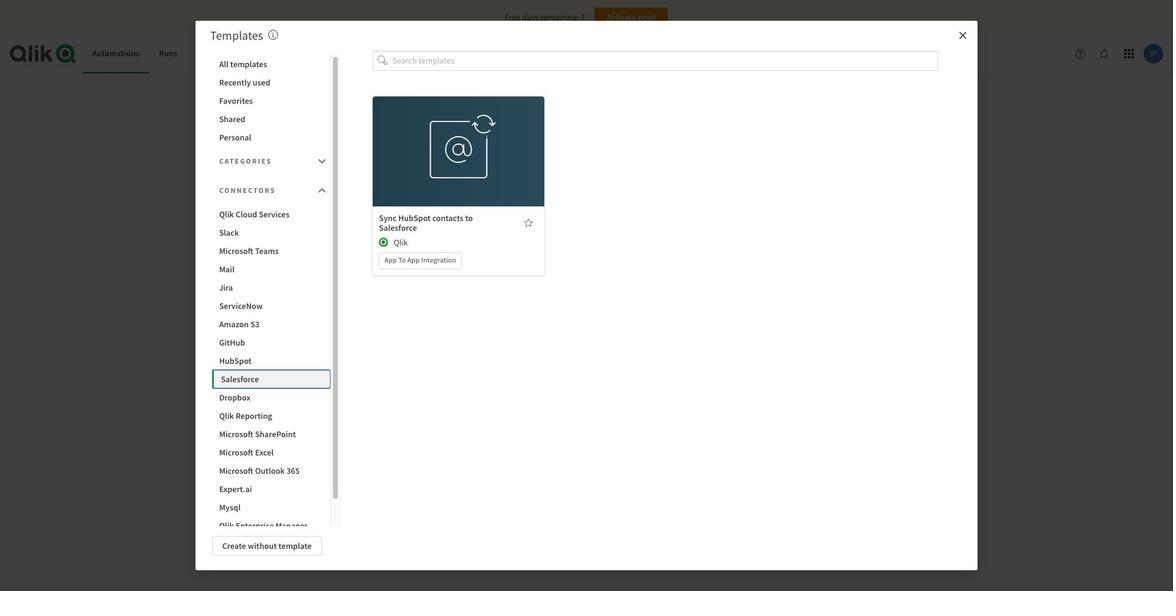 Task type: locate. For each thing, give the bounding box(es) containing it.
app to app integration
[[385, 255, 456, 264]]

microsoft up expert.ai
[[219, 466, 253, 477]]

personal button
[[212, 128, 331, 147]]

salesforce button
[[212, 370, 331, 389]]

templates
[[230, 59, 267, 70]]

qlik cloud services button
[[212, 205, 331, 224]]

categories button
[[212, 149, 331, 174]]

metrics
[[197, 48, 224, 59]]

connections button
[[233, 34, 299, 73]]

create without template
[[222, 541, 312, 552]]

excel
[[255, 447, 274, 458]]

qlik cloud services
[[219, 209, 289, 220]]

template down manager
[[279, 541, 312, 552]]

microsoft sharepoint button
[[212, 425, 331, 444]]

connections
[[243, 48, 289, 59]]

activate now!
[[607, 12, 656, 23]]

microsoft down qlik reporting
[[219, 429, 253, 440]]

template
[[450, 132, 483, 143], [279, 541, 312, 552]]

use template button
[[421, 128, 497, 148]]

microsoft left the excel
[[219, 447, 253, 458]]

qlik down dropbox
[[219, 411, 234, 422]]

1 app from the left
[[385, 255, 397, 264]]

without
[[248, 541, 277, 552]]

to
[[398, 255, 406, 264]]

0 horizontal spatial salesforce
[[221, 374, 259, 385]]

1 vertical spatial salesforce
[[221, 374, 259, 385]]

github
[[219, 337, 245, 348]]

salesforce up the qlik icon
[[379, 222, 417, 233]]

slack button
[[212, 224, 331, 242]]

qlik inside qlik reporting 'button'
[[219, 411, 234, 422]]

qlik up slack
[[219, 209, 234, 220]]

all
[[219, 59, 229, 70]]

amazon
[[219, 319, 249, 330]]

2 microsoft from the top
[[219, 429, 253, 440]]

qlik for qlik enterprise manager
[[219, 521, 234, 532]]

activate now! link
[[595, 7, 668, 27]]

1 vertical spatial hubspot
[[219, 356, 251, 367]]

0 horizontal spatial app
[[385, 255, 397, 264]]

dropbox button
[[212, 389, 331, 407]]

qlik reporting
[[219, 411, 272, 422]]

1 horizontal spatial hubspot
[[398, 212, 431, 223]]

outlook
[[255, 466, 285, 477]]

0 vertical spatial template
[[450, 132, 483, 143]]

3 microsoft from the top
[[219, 447, 253, 458]]

0 vertical spatial salesforce
[[379, 222, 417, 233]]

qlik inside qlik enterprise manager button
[[219, 521, 234, 532]]

free
[[505, 12, 520, 23]]

qlik right the qlik icon
[[394, 237, 408, 248]]

teams
[[255, 246, 279, 257]]

0 vertical spatial hubspot
[[398, 212, 431, 223]]

dropbox
[[219, 392, 251, 403]]

sync
[[379, 212, 397, 223]]

tab list
[[82, 34, 299, 73]]

salesforce
[[379, 222, 417, 233], [221, 374, 259, 385]]

qlik for qlik reporting
[[219, 411, 234, 422]]

runs button
[[149, 34, 187, 73]]

mysql button
[[212, 499, 331, 517]]

0 horizontal spatial hubspot
[[219, 356, 251, 367]]

microsoft down slack
[[219, 246, 253, 257]]

1 microsoft from the top
[[219, 246, 253, 257]]

qlik inside "qlik cloud services" button
[[219, 209, 234, 220]]

hubspot inside button
[[219, 356, 251, 367]]

1 vertical spatial template
[[279, 541, 312, 552]]

microsoft
[[219, 246, 253, 257], [219, 429, 253, 440], [219, 447, 253, 458], [219, 466, 253, 477]]

app
[[385, 255, 397, 264], [407, 255, 420, 264]]

1 horizontal spatial app
[[407, 255, 420, 264]]

microsoft outlook 365
[[219, 466, 300, 477]]

app right to
[[407, 255, 420, 264]]

days
[[522, 12, 539, 23]]

1 horizontal spatial template
[[450, 132, 483, 143]]

Search templates text field
[[392, 51, 939, 71]]

template right the use
[[450, 132, 483, 143]]

template inside button
[[450, 132, 483, 143]]

connectors button
[[212, 178, 331, 203]]

app left to
[[385, 255, 397, 264]]

1 horizontal spatial salesforce
[[379, 222, 417, 233]]

close image
[[958, 31, 968, 40]]

365
[[287, 466, 300, 477]]

servicenow
[[219, 301, 263, 312]]

all templates
[[219, 59, 267, 70]]

manager
[[276, 521, 307, 532]]

create without template button
[[212, 536, 322, 556]]

qlik down mysql
[[219, 521, 234, 532]]

0 horizontal spatial template
[[279, 541, 312, 552]]

all templates button
[[212, 55, 331, 73]]

hubspot down github
[[219, 356, 251, 367]]

2 app from the left
[[407, 255, 420, 264]]

qlik enterprise manager button
[[212, 517, 331, 535]]

qlik enterprise manager
[[219, 521, 307, 532]]

salesforce up dropbox
[[221, 374, 259, 385]]

4 microsoft from the top
[[219, 466, 253, 477]]

now!
[[638, 12, 656, 23]]

qlik
[[219, 209, 234, 220], [394, 237, 408, 248], [219, 411, 234, 422], [219, 521, 234, 532]]

hubspot
[[398, 212, 431, 223], [219, 356, 251, 367]]

servicenow button
[[212, 297, 331, 315]]

mail
[[219, 264, 235, 275]]

recently
[[219, 77, 251, 88]]

microsoft for microsoft teams
[[219, 246, 253, 257]]

hubspot right sync
[[398, 212, 431, 223]]



Task type: vqa. For each thing, say whether or not it's contained in the screenshot.
Mail button
yes



Task type: describe. For each thing, give the bounding box(es) containing it.
runs
[[159, 48, 177, 59]]

tab list containing automations
[[82, 34, 299, 73]]

slack
[[219, 227, 239, 238]]

expert.ai button
[[212, 480, 331, 499]]

templates
[[210, 27, 263, 43]]

hubspot button
[[212, 352, 331, 370]]

activate
[[607, 12, 636, 23]]

hubspot inside sync hubspot contacts to salesforce
[[398, 212, 431, 223]]

amazon s3
[[219, 319, 260, 330]]

recently used button
[[212, 73, 331, 92]]

3
[[581, 12, 585, 23]]

microsoft sharepoint
[[219, 429, 296, 440]]

jira button
[[212, 279, 331, 297]]

templates are pre-built automations that help you automate common business workflows. get started by selecting one of the pre-built templates or choose the blank canvas to build an automation from scratch. image
[[268, 30, 278, 40]]

create
[[222, 541, 246, 552]]

free days remaining: 3
[[505, 12, 585, 23]]

used
[[253, 77, 270, 88]]

sync hubspot contacts to salesforce
[[379, 212, 473, 233]]

categories
[[219, 156, 272, 166]]

use
[[435, 132, 448, 143]]

services
[[259, 209, 289, 220]]

template inside button
[[279, 541, 312, 552]]

salesforce inside button
[[221, 374, 259, 385]]

expert.ai
[[219, 484, 252, 495]]

microsoft teams
[[219, 246, 279, 257]]

s3
[[250, 319, 260, 330]]

personal
[[219, 132, 251, 143]]

details
[[446, 159, 471, 170]]

shared
[[219, 114, 245, 125]]

amazon s3 button
[[212, 315, 331, 334]]

remaining:
[[541, 12, 579, 23]]

qlik for qlik cloud services
[[219, 209, 234, 220]]

microsoft teams button
[[212, 242, 331, 260]]

microsoft for microsoft sharepoint
[[219, 429, 253, 440]]

microsoft for microsoft outlook 365
[[219, 466, 253, 477]]

metrics button
[[187, 34, 233, 73]]

salesforce inside sync hubspot contacts to salesforce
[[379, 222, 417, 233]]

cloud
[[236, 209, 257, 220]]

microsoft excel
[[219, 447, 274, 458]]

shared button
[[212, 110, 331, 128]]

github button
[[212, 334, 331, 352]]

microsoft for microsoft excel
[[219, 447, 253, 458]]

recently used
[[219, 77, 270, 88]]

favorites button
[[212, 92, 331, 110]]

microsoft outlook 365 button
[[212, 462, 331, 480]]

add to favorites image
[[524, 218, 534, 228]]

reporting
[[236, 411, 272, 422]]

templates are pre-built automations that help you automate common business workflows. get started by selecting one of the pre-built templates or choose the blank canvas to build an automation from scratch. tooltip
[[268, 27, 278, 43]]

use template
[[435, 132, 483, 143]]

qlik reporting button
[[212, 407, 331, 425]]

sharepoint
[[255, 429, 296, 440]]

favorites
[[219, 95, 253, 106]]

connectors
[[219, 186, 276, 195]]

mail button
[[212, 260, 331, 279]]

enterprise
[[236, 521, 274, 532]]

to
[[465, 212, 473, 223]]

qlik image
[[379, 237, 389, 247]]

automations
[[92, 48, 139, 59]]

contacts
[[432, 212, 464, 223]]

details button
[[421, 155, 497, 175]]

qlik for qlik
[[394, 237, 408, 248]]

mysql
[[219, 502, 241, 513]]

jira
[[219, 282, 233, 293]]

microsoft excel button
[[212, 444, 331, 462]]

automations button
[[82, 34, 149, 73]]

integration
[[421, 255, 456, 264]]



